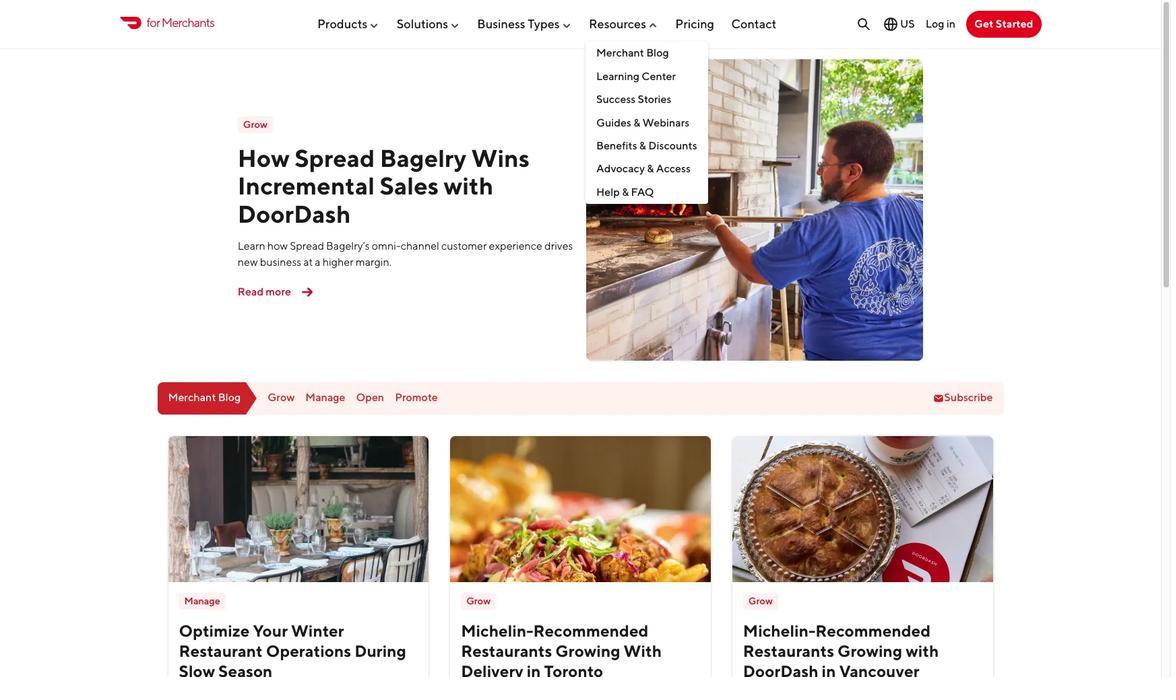 Task type: locate. For each thing, give the bounding box(es) containing it.
merchant blog for right the merchant blog link
[[596, 47, 669, 60]]

manage left open
[[306, 392, 345, 405]]

0 horizontal spatial with
[[444, 171, 493, 200]]

business
[[260, 256, 301, 269]]

0 horizontal spatial merchant
[[168, 392, 216, 405]]

advocacy & access link
[[586, 158, 708, 181]]

growing inside michelin-recommended restaurants growing with doordash in vancouver
[[838, 642, 903, 661]]

log in link
[[926, 17, 956, 30]]

promote link
[[395, 392, 438, 405]]

help
[[596, 186, 620, 199]]

your
[[253, 622, 288, 641]]

2 horizontal spatial in
[[947, 17, 956, 30]]

learn how spread bagelry's omni-channel customer experience drives new business at a higher margin.
[[238, 240, 573, 269]]

1 horizontal spatial manage
[[306, 392, 345, 405]]

1 vertical spatial doordash
[[743, 662, 819, 678]]

1 horizontal spatial michelin-
[[743, 622, 816, 641]]

growing
[[556, 642, 620, 661], [838, 642, 903, 661]]

1 vertical spatial merchant
[[168, 392, 216, 405]]

merchant blog for the merchant blog link to the bottom
[[168, 392, 241, 405]]

michelin-
[[461, 622, 533, 641], [743, 622, 816, 641]]

spread inside how spread bagelry wins incremental sales with doordash
[[295, 144, 375, 173]]

how spread bagelry wins incremental sales with doordash
[[238, 144, 530, 228]]

with right sales
[[444, 171, 493, 200]]

with inside michelin-recommended restaurants growing with doordash in vancouver
[[906, 642, 939, 661]]

& down guides & webinars link
[[639, 139, 646, 152]]

michelin- for michelin-recommended restaurants growing with delivery in toronto
[[461, 622, 533, 641]]

& right guides
[[634, 116, 641, 129]]

0 horizontal spatial manage link
[[179, 594, 226, 610]]

& for access
[[647, 163, 654, 175]]

1 recommended from the left
[[533, 622, 649, 641]]

0 horizontal spatial blog
[[218, 392, 241, 405]]

restaurants inside michelin-recommended restaurants growing with doordash in vancouver
[[743, 642, 834, 661]]

with
[[444, 171, 493, 200], [906, 642, 939, 661]]

0 horizontal spatial manage
[[184, 596, 220, 607]]

1 horizontal spatial restaurants
[[743, 642, 834, 661]]

season
[[218, 662, 272, 678]]

growing up vancouver
[[838, 642, 903, 661]]

0 vertical spatial manage link
[[306, 392, 345, 405]]

1 vertical spatial with
[[906, 642, 939, 661]]

michelin- inside michelin-recommended restaurants growing with delivery in toronto
[[461, 622, 533, 641]]

1 vertical spatial spread
[[290, 240, 324, 253]]

recommended for with
[[533, 622, 649, 641]]

recommended inside michelin-recommended restaurants growing with delivery in toronto
[[533, 622, 649, 641]]

michelin- inside michelin-recommended restaurants growing with doordash in vancouver
[[743, 622, 816, 641]]

& for webinars
[[634, 116, 641, 129]]

manage link up optimize
[[179, 594, 226, 610]]

in inside michelin-recommended restaurants growing with delivery in toronto
[[527, 662, 541, 678]]

1 growing from the left
[[556, 642, 620, 661]]

in
[[947, 17, 956, 30], [527, 662, 541, 678], [822, 662, 836, 678]]

channel
[[401, 240, 439, 253]]

business
[[477, 17, 525, 31]]

1 horizontal spatial blog
[[646, 47, 669, 60]]

0 vertical spatial merchant
[[596, 47, 644, 60]]

0 vertical spatial blog
[[646, 47, 669, 60]]

0 horizontal spatial doordash
[[238, 199, 351, 228]]

1 horizontal spatial merchant blog
[[596, 47, 669, 60]]

0 horizontal spatial merchant blog link
[[157, 383, 257, 415]]

webinars
[[643, 116, 690, 129]]

0 horizontal spatial merchant blog
[[168, 392, 241, 405]]

more
[[266, 286, 291, 299]]

michelin- for michelin-recommended restaurants growing with doordash in vancouver
[[743, 622, 816, 641]]

1 horizontal spatial merchant blog link
[[586, 42, 708, 65]]

during
[[355, 642, 406, 661]]

spread bagelry hero image image
[[586, 59, 923, 361]]

0 vertical spatial with
[[444, 171, 493, 200]]

wins
[[471, 144, 530, 173]]

0 horizontal spatial recommended
[[533, 622, 649, 641]]

0 horizontal spatial in
[[527, 662, 541, 678]]

products
[[317, 17, 368, 31]]

&
[[634, 116, 641, 129], [639, 139, 646, 152], [647, 163, 654, 175], [622, 186, 629, 199]]

restaurant
[[179, 642, 263, 661]]

1 restaurants from the left
[[461, 642, 552, 661]]

2 restaurants from the left
[[743, 642, 834, 661]]

blog for right the merchant blog link
[[646, 47, 669, 60]]

manage
[[306, 392, 345, 405], [184, 596, 220, 607]]

recommended up toronto
[[533, 622, 649, 641]]

spread
[[295, 144, 375, 173], [290, 240, 324, 253]]

grow
[[243, 119, 267, 130], [268, 392, 295, 405], [466, 596, 491, 607], [749, 596, 773, 607]]

1 vertical spatial blog
[[218, 392, 241, 405]]

in inside michelin-recommended restaurants growing with doordash in vancouver
[[822, 662, 836, 678]]

contact
[[731, 17, 777, 31]]

recommended
[[533, 622, 649, 641], [816, 622, 931, 641]]

read
[[238, 286, 264, 299]]

0 vertical spatial spread
[[295, 144, 375, 173]]

1 horizontal spatial merchant
[[596, 47, 644, 60]]

0 vertical spatial doordash
[[238, 199, 351, 228]]

merchant blog link
[[586, 42, 708, 65], [157, 383, 257, 415]]

success
[[596, 93, 636, 106]]

with inside how spread bagelry wins incremental sales with doordash
[[444, 171, 493, 200]]

2 michelin- from the left
[[743, 622, 816, 641]]

0 horizontal spatial michelin-
[[461, 622, 533, 641]]

recommended inside michelin-recommended restaurants growing with doordash in vancouver
[[816, 622, 931, 641]]

resources 1208x1080 preparing for winter v01.01 image
[[168, 436, 429, 583]]

advocacy & access
[[596, 163, 691, 175]]

merchant blog
[[596, 47, 669, 60], [168, 392, 241, 405]]

& left 'faq'
[[622, 186, 629, 199]]

mx roch le coq - chicken - montreal, canada image
[[450, 436, 711, 583]]

merchant for right the merchant blog link
[[596, 47, 644, 60]]

& left access
[[647, 163, 654, 175]]

1 vertical spatial merchant blog
[[168, 392, 241, 405]]

learning center link
[[586, 65, 708, 88]]

growing for toronto
[[556, 642, 620, 661]]

promote
[[395, 392, 438, 405]]

resources link
[[589, 11, 658, 36]]

how
[[267, 240, 288, 253]]

help & faq link
[[586, 181, 708, 204]]

learn
[[238, 240, 265, 253]]

1 horizontal spatial recommended
[[816, 622, 931, 641]]

0 vertical spatial merchant blog link
[[586, 42, 708, 65]]

blog for the merchant blog link to the bottom
[[218, 392, 241, 405]]

manage link left open link
[[306, 392, 345, 405]]

advocacy
[[596, 163, 645, 175]]

with up vancouver
[[906, 642, 939, 661]]

blog
[[646, 47, 669, 60], [218, 392, 241, 405]]

in left vancouver
[[822, 662, 836, 678]]

manage up optimize
[[184, 596, 220, 607]]

2 recommended from the left
[[816, 622, 931, 641]]

grow link
[[238, 117, 273, 133], [268, 392, 295, 405], [461, 594, 496, 610], [743, 594, 778, 610]]

with
[[624, 642, 662, 661]]

merchant
[[596, 47, 644, 60], [168, 392, 216, 405]]

customer
[[441, 240, 487, 253]]

0 horizontal spatial restaurants
[[461, 642, 552, 661]]

merchants
[[162, 16, 214, 30]]

in left toronto
[[527, 662, 541, 678]]

manage link
[[306, 392, 345, 405], [179, 594, 226, 610]]

& for discounts
[[639, 139, 646, 152]]

1 horizontal spatial doordash
[[743, 662, 819, 678]]

1 vertical spatial manage link
[[179, 594, 226, 610]]

faq
[[631, 186, 654, 199]]

2 growing from the left
[[838, 642, 903, 661]]

0 vertical spatial merchant blog
[[596, 47, 669, 60]]

delivery
[[461, 662, 523, 678]]

restaurants
[[461, 642, 552, 661], [743, 642, 834, 661]]

michelin-recommended restaurants growing with delivery in toronto
[[461, 622, 662, 678]]

1 michelin- from the left
[[461, 622, 533, 641]]

growing inside michelin-recommended restaurants growing with delivery in toronto
[[556, 642, 620, 661]]

arrow right image
[[296, 282, 318, 303]]

1 horizontal spatial in
[[822, 662, 836, 678]]

vancouver
[[839, 662, 920, 678]]

restaurants inside michelin-recommended restaurants growing with delivery in toronto
[[461, 642, 552, 661]]

benefits & discounts link
[[586, 135, 708, 158]]

1 horizontal spatial with
[[906, 642, 939, 661]]

in for michelin-recommended restaurants growing with doordash in vancouver
[[822, 662, 836, 678]]

at
[[303, 256, 313, 269]]

for
[[147, 16, 160, 30]]

growing up toronto
[[556, 642, 620, 661]]

recommended up vancouver
[[816, 622, 931, 641]]

1 horizontal spatial growing
[[838, 642, 903, 661]]

0 horizontal spatial growing
[[556, 642, 620, 661]]

1 vertical spatial manage
[[184, 596, 220, 607]]

in right the log
[[947, 17, 956, 30]]

0 vertical spatial manage
[[306, 392, 345, 405]]

for merchants
[[147, 16, 214, 30]]

doordash inside michelin-recommended restaurants growing with doordash in vancouver
[[743, 662, 819, 678]]

1 horizontal spatial manage link
[[306, 392, 345, 405]]



Task type: vqa. For each thing, say whether or not it's contained in the screenshot.
first long from the top of the page
no



Task type: describe. For each thing, give the bounding box(es) containing it.
incremental
[[238, 171, 375, 200]]

subscribe
[[944, 392, 993, 405]]

a
[[315, 256, 321, 269]]

benefits & discounts
[[596, 139, 697, 152]]

optimize your winter restaurant operations during slow season
[[179, 622, 406, 678]]

solutions
[[397, 17, 448, 31]]

winter
[[291, 622, 344, 641]]

benefits
[[596, 139, 637, 152]]

sales
[[380, 171, 439, 200]]

michelin-recommended restaurants growing with doordash in vancouver
[[743, 622, 939, 678]]

read more
[[238, 286, 291, 299]]

operations
[[266, 642, 351, 661]]

center
[[642, 70, 676, 83]]

recommended for with
[[816, 622, 931, 641]]

merchant for the merchant blog link to the bottom
[[168, 392, 216, 405]]

business types
[[477, 17, 560, 31]]

success stories
[[596, 93, 672, 106]]

started
[[996, 18, 1033, 30]]

log
[[926, 17, 945, 30]]

get started button
[[966, 11, 1042, 38]]

guides & webinars
[[596, 116, 690, 129]]

contact link
[[731, 11, 777, 36]]

how spread bagelry wins incremental sales with doordash link
[[238, 144, 530, 228]]

spread inside learn how spread bagelry's omni-channel customer experience drives new business at a higher margin.
[[290, 240, 324, 253]]

bagelry
[[380, 144, 466, 173]]

get
[[974, 18, 994, 30]]

log in
[[926, 17, 956, 30]]

a pie with a bottle of wine ready to be delivered by doordash image
[[732, 436, 993, 583]]

access
[[656, 163, 691, 175]]

& for faq
[[622, 186, 629, 199]]

solutions link
[[397, 11, 460, 36]]

success stories link
[[586, 88, 708, 112]]

higher
[[323, 256, 354, 269]]

optimize
[[179, 622, 250, 641]]

open
[[356, 392, 384, 405]]

resources
[[589, 17, 646, 31]]

growing for vancouver
[[838, 642, 903, 661]]

products link
[[317, 11, 380, 36]]

for merchants link
[[120, 14, 214, 32]]

bagelry's
[[326, 240, 370, 253]]

restaurants for doordash
[[743, 642, 834, 661]]

doordash inside how spread bagelry wins incremental sales with doordash
[[238, 199, 351, 228]]

stories
[[638, 93, 672, 106]]

manage for top the manage link
[[306, 392, 345, 405]]

types
[[528, 17, 560, 31]]

1 vertical spatial merchant blog link
[[157, 383, 257, 415]]

learning
[[596, 70, 640, 83]]

new
[[238, 256, 258, 269]]

get started
[[974, 18, 1033, 30]]

pricing link
[[675, 11, 714, 36]]

guides & webinars link
[[586, 112, 708, 135]]

guides
[[596, 116, 631, 129]]

pricing
[[675, 17, 714, 31]]

email icon image
[[934, 393, 944, 404]]

discounts
[[648, 139, 697, 152]]

learning center
[[596, 70, 676, 83]]

us
[[900, 18, 915, 30]]

drives
[[545, 240, 573, 253]]

business types link
[[477, 11, 572, 36]]

how
[[238, 144, 290, 173]]

manage for bottommost the manage link
[[184, 596, 220, 607]]

restaurants for delivery
[[461, 642, 552, 661]]

slow
[[179, 662, 215, 678]]

in for michelin-recommended restaurants growing with delivery in toronto
[[527, 662, 541, 678]]

margin.
[[356, 256, 392, 269]]

open link
[[356, 392, 384, 405]]

toronto
[[544, 662, 603, 678]]

experience
[[489, 240, 543, 253]]

omni-
[[372, 240, 401, 253]]

help & faq
[[596, 186, 654, 199]]

globe line image
[[883, 16, 899, 32]]



